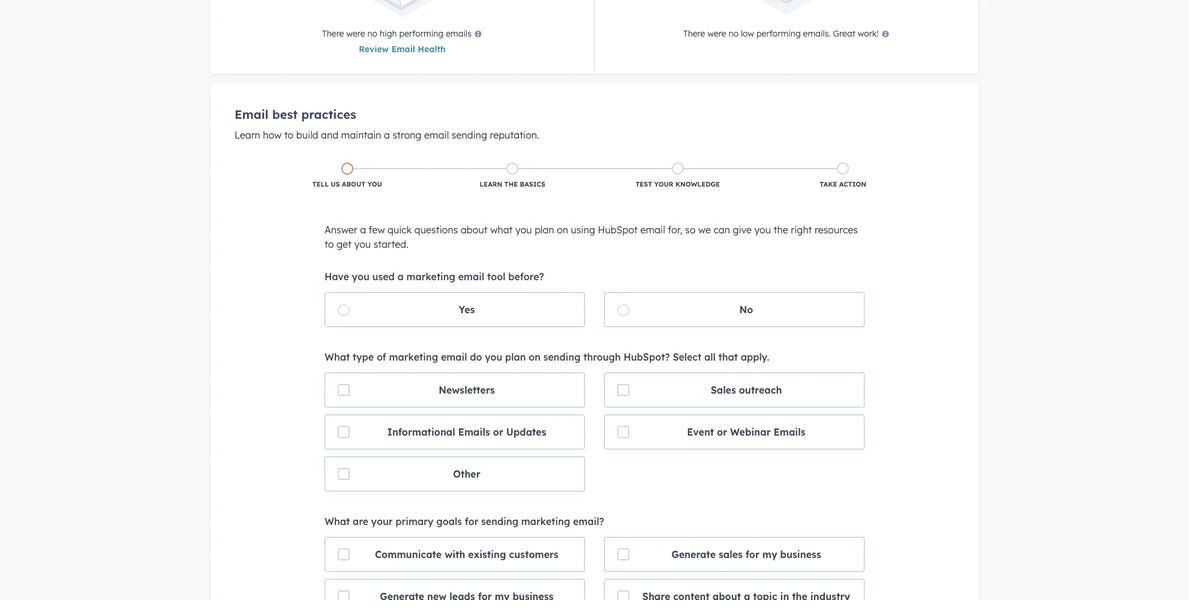 Task type: vqa. For each thing, say whether or not it's contained in the screenshot.
the of
yes



Task type: describe. For each thing, give the bounding box(es) containing it.
learn the basics
[[480, 180, 545, 188]]

customers
[[509, 548, 559, 560]]

low
[[741, 28, 754, 39]]

2 vertical spatial marketing
[[521, 515, 570, 527]]

with
[[445, 548, 465, 560]]

no
[[740, 304, 753, 316]]

work!
[[858, 28, 879, 39]]

give
[[733, 224, 752, 236]]

business
[[780, 548, 821, 560]]

are
[[353, 515, 368, 527]]

email left do
[[441, 351, 467, 363]]

tell
[[312, 180, 329, 188]]

take
[[820, 180, 837, 188]]

for,
[[668, 224, 683, 236]]

0 vertical spatial a
[[384, 129, 390, 141]]

select
[[673, 351, 702, 363]]

email inside answer a few quick questions about what you plan on using hubspot email for, so we can give you the right resources to get you started.
[[641, 224, 665, 236]]

about
[[461, 224, 488, 236]]

resources
[[815, 224, 858, 236]]

test
[[636, 180, 652, 188]]

review email health
[[359, 44, 446, 55]]

great
[[833, 28, 856, 39]]

basics
[[520, 180, 545, 188]]

there were no high performing emails
[[322, 28, 472, 39]]

you right do
[[485, 351, 503, 363]]

the
[[774, 224, 788, 236]]

there for there were no high performing emails
[[322, 28, 344, 39]]

learn
[[235, 129, 260, 141]]

test your knowledge
[[636, 180, 720, 188]]

informational
[[387, 426, 455, 438]]

you left the the at top right
[[755, 224, 771, 236]]

self_assessment list item
[[265, 160, 430, 191]]

what type of marketing email do you plan on sending through hubspot? select all that apply.
[[325, 351, 769, 363]]

0 vertical spatial marketing
[[407, 271, 456, 283]]

few
[[369, 224, 385, 236]]

the
[[505, 180, 518, 188]]

maintain
[[341, 129, 381, 141]]

primary
[[396, 515, 434, 527]]

tell us about you
[[312, 180, 382, 188]]

0 horizontal spatial email
[[235, 107, 269, 122]]

0 vertical spatial to
[[284, 129, 294, 141]]

sending for on
[[543, 351, 581, 363]]

and
[[321, 129, 339, 141]]

so
[[685, 224, 696, 236]]

1 vertical spatial marketing
[[389, 351, 438, 363]]

1 vertical spatial plan
[[505, 351, 526, 363]]

apply.
[[741, 351, 769, 363]]

health
[[418, 44, 446, 55]]

other
[[453, 468, 481, 480]]

best
[[272, 107, 298, 122]]

Other checkbox
[[325, 457, 585, 491]]

that
[[719, 351, 738, 363]]

emails
[[446, 28, 472, 39]]

informational emails or updates
[[387, 426, 546, 438]]

were for low
[[708, 28, 726, 39]]

of
[[377, 351, 386, 363]]

can
[[714, 224, 730, 236]]

hubspot?
[[624, 351, 670, 363]]

you right get
[[354, 238, 371, 250]]

or inside checkbox
[[717, 426, 727, 438]]

were for high
[[346, 28, 365, 39]]

sales
[[719, 548, 743, 560]]

sales outreach
[[711, 384, 782, 396]]

action
[[839, 180, 867, 188]]

review email health button
[[359, 42, 446, 56]]

using
[[571, 224, 595, 236]]

what for what type of marketing email do you plan on sending through hubspot? select all that apply.
[[325, 351, 350, 363]]

your
[[371, 515, 393, 527]]

goals
[[436, 515, 462, 527]]

right
[[791, 224, 812, 236]]

email right strong
[[424, 129, 449, 141]]

yes
[[459, 304, 475, 316]]

learn the basics button
[[430, 160, 595, 191]]

Informational Emails or Updates checkbox
[[325, 415, 585, 449]]

you right "what"
[[516, 224, 532, 236]]

email inside button
[[392, 44, 415, 55]]

email best practices
[[235, 107, 356, 122]]

generate sales for my business
[[672, 548, 821, 560]]

practices
[[301, 107, 356, 122]]

used
[[372, 271, 395, 283]]

or inside option
[[493, 426, 503, 438]]

to inside answer a few quick questions about what you plan on using hubspot email for, so we can give you the right resources to get you started.
[[325, 238, 334, 250]]

updates
[[506, 426, 546, 438]]

outreach
[[739, 384, 782, 396]]

plan inside answer a few quick questions about what you plan on using hubspot email for, so we can give you the right resources to get you started.
[[535, 224, 554, 236]]

strong
[[393, 129, 422, 141]]

for inside checkbox
[[746, 548, 760, 560]]

0 horizontal spatial for
[[465, 515, 479, 527]]

get
[[337, 238, 352, 250]]

Event or Webinar Emails checkbox
[[604, 415, 865, 449]]

1 vertical spatial on
[[529, 351, 541, 363]]

test your knowledge button
[[595, 160, 761, 191]]

No radio
[[604, 292, 865, 327]]

on inside answer a few quick questions about what you plan on using hubspot email for, so we can give you the right resources to get you started.
[[557, 224, 568, 236]]



Task type: locate. For each thing, give the bounding box(es) containing it.
None checkbox
[[325, 579, 585, 600]]

on
[[557, 224, 568, 236], [529, 351, 541, 363]]

about
[[342, 180, 366, 188]]

high
[[380, 28, 397, 39]]

1 vertical spatial for
[[746, 548, 760, 560]]

we
[[698, 224, 711, 236]]

knowledge
[[676, 180, 720, 188]]

0 horizontal spatial on
[[529, 351, 541, 363]]

for left the my
[[746, 548, 760, 560]]

through
[[584, 351, 621, 363]]

1 there from the left
[[322, 28, 344, 39]]

2 or from the left
[[717, 426, 727, 438]]

have you used a marketing email tool before?
[[325, 271, 544, 283]]

1 horizontal spatial were
[[708, 28, 726, 39]]

or right the event
[[717, 426, 727, 438]]

what left are
[[325, 515, 350, 527]]

webinar
[[730, 426, 771, 438]]

2 there from the left
[[684, 28, 705, 39]]

no
[[368, 28, 378, 39], [729, 28, 739, 39]]

to
[[284, 129, 294, 141], [325, 238, 334, 250]]

what left type
[[325, 351, 350, 363]]

performing up the health
[[399, 28, 444, 39]]

Newsletters checkbox
[[325, 373, 585, 407]]

emails right webinar
[[774, 426, 806, 438]]

for right goals
[[465, 515, 479, 527]]

email up the learn at the left top of page
[[235, 107, 269, 122]]

sales
[[711, 384, 736, 396]]

1 were from the left
[[346, 28, 365, 39]]

2 performing from the left
[[757, 28, 801, 39]]

you left used
[[352, 271, 370, 283]]

0 vertical spatial email
[[392, 44, 415, 55]]

1 horizontal spatial a
[[384, 129, 390, 141]]

performing for low
[[757, 28, 801, 39]]

what for what are your primary goals for sending marketing email?
[[325, 515, 350, 527]]

take action button
[[761, 160, 926, 191]]

before?
[[508, 271, 544, 283]]

performing
[[399, 28, 444, 39], [757, 28, 801, 39]]

a left strong
[[384, 129, 390, 141]]

sending up existing
[[481, 515, 519, 527]]

plan left using
[[535, 224, 554, 236]]

1 vertical spatial a
[[360, 224, 366, 236]]

questions
[[415, 224, 458, 236]]

newsletters
[[439, 384, 495, 396]]

0 vertical spatial for
[[465, 515, 479, 527]]

or
[[493, 426, 503, 438], [717, 426, 727, 438]]

sending left through
[[543, 351, 581, 363]]

1 horizontal spatial plan
[[535, 224, 554, 236]]

a
[[384, 129, 390, 141], [360, 224, 366, 236], [398, 271, 404, 283]]

answer
[[325, 224, 357, 236]]

you
[[516, 224, 532, 236], [755, 224, 771, 236], [354, 238, 371, 250], [352, 271, 370, 283], [485, 351, 503, 363]]

sending for email
[[452, 129, 487, 141]]

emails inside checkbox
[[774, 426, 806, 438]]

0 vertical spatial sending
[[452, 129, 487, 141]]

1 vertical spatial email
[[235, 107, 269, 122]]

us
[[331, 180, 340, 188]]

a left few
[[360, 224, 366, 236]]

2 emails from the left
[[774, 426, 806, 438]]

0 vertical spatial what
[[325, 351, 350, 363]]

existing
[[468, 548, 506, 560]]

event
[[687, 426, 714, 438]]

performing for high
[[399, 28, 444, 39]]

generate
[[672, 548, 716, 560]]

for
[[465, 515, 479, 527], [746, 548, 760, 560]]

there left low
[[684, 28, 705, 39]]

performing right low
[[757, 28, 801, 39]]

0 horizontal spatial plan
[[505, 351, 526, 363]]

0 horizontal spatial a
[[360, 224, 366, 236]]

plan right do
[[505, 351, 526, 363]]

1 no from the left
[[368, 28, 378, 39]]

2 vertical spatial a
[[398, 271, 404, 283]]

0 horizontal spatial performing
[[399, 28, 444, 39]]

there left high
[[322, 28, 344, 39]]

1 vertical spatial to
[[325, 238, 334, 250]]

quick
[[388, 224, 412, 236]]

no left low
[[729, 28, 739, 39]]

email down there were no high performing emails
[[392, 44, 415, 55]]

answer a few quick questions about what you plan on using hubspot email for, so we can give you the right resources to get you started.
[[325, 224, 858, 250]]

were
[[346, 28, 365, 39], [708, 28, 726, 39]]

1 horizontal spatial performing
[[757, 28, 801, 39]]

marketing right of
[[389, 351, 438, 363]]

0 horizontal spatial or
[[493, 426, 503, 438]]

0 horizontal spatial to
[[284, 129, 294, 141]]

emails up the other
[[458, 426, 490, 438]]

2 what from the top
[[325, 515, 350, 527]]

build
[[296, 129, 318, 141]]

1 horizontal spatial for
[[746, 548, 760, 560]]

learn how to build and maintain a strong email sending reputation.
[[235, 129, 539, 141]]

email left the tool
[[458, 271, 485, 283]]

were up the review
[[346, 28, 365, 39]]

type
[[353, 351, 374, 363]]

2 vertical spatial sending
[[481, 515, 519, 527]]

sending
[[452, 129, 487, 141], [543, 351, 581, 363], [481, 515, 519, 527]]

started.
[[374, 238, 409, 250]]

2 no from the left
[[729, 28, 739, 39]]

event or webinar emails
[[687, 426, 806, 438]]

0 horizontal spatial emails
[[458, 426, 490, 438]]

1 emails from the left
[[458, 426, 490, 438]]

1 what from the top
[[325, 351, 350, 363]]

or left updates
[[493, 426, 503, 438]]

reputation.
[[490, 129, 539, 141]]

communicate
[[375, 548, 442, 560]]

1 horizontal spatial no
[[729, 28, 739, 39]]

communicate with existing customers
[[375, 548, 559, 560]]

1 horizontal spatial emails
[[774, 426, 806, 438]]

no for low
[[729, 28, 739, 39]]

you
[[368, 180, 382, 188]]

do
[[470, 351, 482, 363]]

1 vertical spatial sending
[[543, 351, 581, 363]]

your
[[654, 180, 674, 188]]

1 horizontal spatial to
[[325, 238, 334, 250]]

were left low
[[708, 28, 726, 39]]

1 horizontal spatial email
[[392, 44, 415, 55]]

hubspot
[[598, 224, 638, 236]]

plan
[[535, 224, 554, 236], [505, 351, 526, 363]]

how
[[263, 129, 282, 141]]

all
[[704, 351, 716, 363]]

0 horizontal spatial were
[[346, 28, 365, 39]]

a inside answer a few quick questions about what you plan on using hubspot email for, so we can give you the right resources to get you started.
[[360, 224, 366, 236]]

Generate sales for my business checkbox
[[604, 537, 865, 572]]

0 horizontal spatial no
[[368, 28, 378, 39]]

sending left "reputation."
[[452, 129, 487, 141]]

0 vertical spatial plan
[[535, 224, 554, 236]]

email left the for,
[[641, 224, 665, 236]]

tool
[[487, 271, 506, 283]]

on left using
[[557, 224, 568, 236]]

marketing up customers
[[521, 515, 570, 527]]

emails.
[[803, 28, 831, 39]]

what
[[325, 351, 350, 363], [325, 515, 350, 527]]

Sales outreach checkbox
[[604, 373, 865, 407]]

what
[[490, 224, 513, 236]]

have
[[325, 271, 349, 283]]

1 horizontal spatial on
[[557, 224, 568, 236]]

1 horizontal spatial or
[[717, 426, 727, 438]]

take action
[[820, 180, 867, 188]]

email?
[[573, 515, 604, 527]]

Communicate with existing customers checkbox
[[325, 537, 585, 572]]

email
[[424, 129, 449, 141], [641, 224, 665, 236], [458, 271, 485, 283], [441, 351, 467, 363]]

to right how
[[284, 129, 294, 141]]

no for high
[[368, 28, 378, 39]]

what are your primary goals for sending marketing email?
[[325, 515, 604, 527]]

a right used
[[398, 271, 404, 283]]

1 vertical spatial what
[[325, 515, 350, 527]]

there for there were no low performing emails. great work!
[[684, 28, 705, 39]]

learn
[[480, 180, 503, 188]]

there were no low performing emails. great work!
[[684, 28, 879, 39]]

None checkbox
[[604, 579, 865, 600]]

0 vertical spatial on
[[557, 224, 568, 236]]

Yes radio
[[325, 292, 585, 327]]

2 were from the left
[[708, 28, 726, 39]]

2 horizontal spatial a
[[398, 271, 404, 283]]

1 performing from the left
[[399, 28, 444, 39]]

to left get
[[325, 238, 334, 250]]

on right do
[[529, 351, 541, 363]]

emails inside option
[[458, 426, 490, 438]]

0 horizontal spatial there
[[322, 28, 344, 39]]

1 or from the left
[[493, 426, 503, 438]]

list
[[236, 153, 955, 199]]

marketing up yes option
[[407, 271, 456, 283]]

no up the review
[[368, 28, 378, 39]]

1 horizontal spatial there
[[684, 28, 705, 39]]

list containing tell us about you
[[236, 153, 955, 199]]

my
[[763, 548, 778, 560]]



